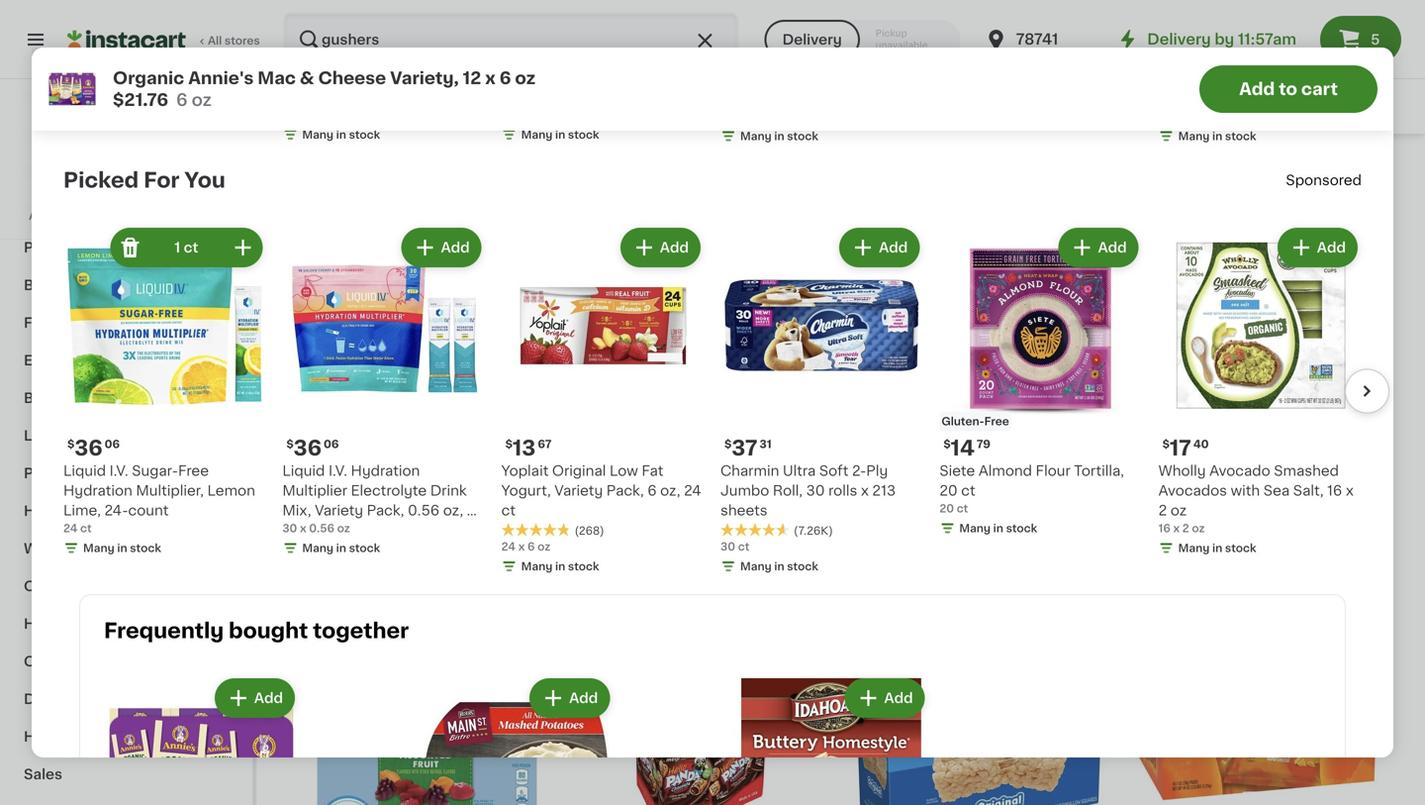 Task type: locate. For each thing, give the bounding box(es) containing it.
24 inside 'yoplait original low fat yogurt, variety pack, 6 oz, 24 ct'
[[684, 484, 702, 498]]

1 horizontal spatial general
[[850, 460, 904, 474]]

1 horizontal spatial 0.8
[[423, 480, 446, 494]]

pack, inside liquid i.v. hydration multiplier electrolyte drink mix, variety pack, 0.56 oz, 30 ct
[[367, 504, 404, 517]]

1 vertical spatial count
[[128, 504, 169, 517]]

1 horizontal spatial 42
[[390, 480, 408, 494]]

0 vertical spatial general
[[283, 52, 337, 66]]

$ 36 06 for liquid i.v. hydration multiplier electrolyte drink mix, variety pack, 0.56 oz, 30 ct
[[287, 438, 339, 459]]

stock down "(7.26k)" at the right bottom of the page
[[788, 561, 819, 572]]

free
[[985, 416, 1010, 427], [342, 442, 367, 453], [178, 464, 209, 478]]

24 down yogurt, at the left
[[502, 541, 516, 552]]

x inside general mills fruit by the foot, 48 x .75 oz
[[1091, 460, 1099, 474]]

$ for siete almond flour tortilla, 20 ct
[[944, 439, 951, 450]]

to down guarantee
[[171, 210, 183, 221]]

delivery for delivery
[[783, 33, 842, 47]]

you
[[184, 170, 226, 191]]

seller
[[327, 389, 353, 398]]

pepperidge farm goldfish cheddar cracker, 45 x 1 oz
[[502, 52, 685, 86]]

2 $ 36 06 from the left
[[287, 438, 339, 459]]

0.56 up sponsored badge image
[[309, 523, 335, 534]]

0 vertical spatial goods
[[69, 466, 117, 480]]

0 horizontal spatial flavored
[[429, 460, 489, 474]]

snacks, down 13 on the left of page
[[492, 460, 546, 474]]

5 $ from the left
[[944, 439, 951, 450]]

0 vertical spatial low
[[1234, 72, 1263, 86]]

i.v. inside liquid i.v. sugar-free hydration multiplier, lemon lime, 24-count 24 ct
[[110, 464, 128, 478]]

0 vertical spatial mills
[[341, 52, 372, 66]]

1 vertical spatial free
[[342, 442, 367, 453]]

0 vertical spatial hydration
[[351, 464, 420, 478]]

28
[[243, 52, 260, 66], [82, 91, 96, 102]]

2-
[[853, 464, 867, 478]]

& down 100%
[[79, 203, 90, 217]]

0 vertical spatial to
[[1280, 81, 1298, 98]]

1 06 from the left
[[105, 439, 120, 450]]

avocados
[[1159, 484, 1228, 498]]

mills inside general mills honey nut cheerios, 2 x 27.5 oz
[[341, 52, 372, 66]]

$21.76
[[113, 92, 168, 108]]

product group containing 13
[[502, 224, 705, 578]]

0 horizontal spatial 1
[[175, 241, 180, 255]]

count inside liquid i.v. sugar-free hydration multiplier, lemon lime, 24-count 24 ct
[[128, 504, 169, 517]]

to inside the add to cart button
[[1280, 81, 1298, 98]]

x down all stores
[[231, 52, 239, 66]]

1 horizontal spatial spo
[[1327, 7, 1348, 18]]

$21.14 element
[[850, 407, 1110, 433]]

1 vertical spatial hydration
[[63, 484, 133, 498]]

oz inside general mills honey nut cheerios, 2 x 27.5 oz
[[407, 72, 424, 86]]

hydration
[[351, 464, 420, 478], [63, 484, 133, 498]]

2 horizontal spatial 24
[[684, 484, 702, 498]]

1 horizontal spatial free
[[342, 442, 367, 453]]

2 vertical spatial 24
[[502, 541, 516, 552]]

delivery for delivery by 11:57am
[[1148, 32, 1212, 47]]

0 vertical spatial gluten-
[[942, 416, 985, 427]]

beer
[[24, 391, 57, 405]]

& inside "link"
[[55, 692, 67, 706]]

2 06 from the left
[[324, 439, 339, 450]]

2 vertical spatial goods
[[70, 730, 118, 744]]

1 horizontal spatial 1
[[660, 72, 665, 86]]

free for gluten-free fruit gushers fruit flavored snacks, variety pack, 42 x 0.8 oz 42 x 0.8 oz
[[342, 442, 367, 453]]

1 horizontal spatial 36
[[294, 438, 322, 459]]

stock inside many in stock button
[[788, 131, 819, 142]]

sauce,
[[169, 52, 216, 66]]

free inside gluten-free fruit gushers fruit flavored snacks, variety pack, 42 x 0.8 oz 42 x 0.8 oz
[[342, 442, 367, 453]]

0 vertical spatial nsored
[[1348, 7, 1386, 18]]

6 down organic
[[176, 92, 188, 108]]

0 horizontal spatial 06
[[105, 439, 120, 450]]

1 vertical spatial goods
[[69, 579, 116, 593]]

x inside general mills honey nut cheerios, 2 x 27.5 oz
[[364, 72, 372, 86]]

flavored inside fruit gushers fruit flavored snacks, variety pack, 42 x 0.8 oz
[[705, 460, 765, 474]]

gluten- up 14
[[942, 416, 985, 427]]

welch's fruit snacks, .8 oz, 90 count
[[1126, 436, 1380, 450]]

ct down 'mix,'
[[283, 523, 297, 537]]

1 vertical spatial gluten-
[[299, 442, 342, 453]]

0 horizontal spatial i.v.
[[110, 464, 128, 478]]

1 horizontal spatial low
[[1234, 72, 1263, 86]]

milk link
[[1240, 87, 1310, 126]]

1 vertical spatial spo
[[1287, 174, 1314, 187]]

low down the off
[[1234, 72, 1263, 86]]

2 i.v. from the left
[[329, 464, 348, 478]]

goods for paper goods
[[69, 466, 117, 480]]

1 inside item carousel 'region'
[[175, 241, 180, 255]]

fruit right fat
[[670, 460, 702, 474]]

i.v. for hydration
[[329, 464, 348, 478]]

meat & seafood link
[[12, 153, 241, 191]]

hydration inside liquid i.v. hydration multiplier electrolyte drink mix, variety pack, 0.56 oz, 30 ct
[[351, 464, 420, 478]]

sales link
[[12, 756, 241, 793]]

1 vertical spatial 0.56
[[309, 523, 335, 534]]

item carousel region
[[36, 216, 1390, 586]]

count
[[1339, 436, 1380, 450], [128, 504, 169, 517]]

0 horizontal spatial general
[[283, 52, 337, 66]]

$ 36 06 up paper goods on the left of page
[[67, 438, 120, 459]]

to up "milk"
[[1280, 81, 1298, 98]]

0 vertical spatial 24
[[684, 484, 702, 498]]

hard beverages
[[24, 617, 138, 631]]

count down 'multiplier,'
[[128, 504, 169, 517]]

goods
[[69, 466, 117, 480], [69, 579, 116, 593], [70, 730, 118, 744]]

x down avocados
[[1174, 523, 1180, 534]]

many inside button
[[741, 131, 772, 142]]

0 horizontal spatial liquid
[[63, 464, 106, 478]]

0 horizontal spatial free
[[178, 464, 209, 478]]

increment quantity of liquid i.v. sugar-free hydration multiplier, lemon lime, 24-count image
[[231, 236, 255, 260]]

2 36 from the left
[[294, 438, 322, 459]]

1 vertical spatial oz,
[[661, 484, 681, 498]]

x down the rao's
[[73, 91, 79, 102]]

ct down the 'lime,'
[[80, 523, 92, 534]]

paper goods
[[24, 466, 117, 480]]

24 left jumbo
[[684, 484, 702, 498]]

variety inside liquid i.v. hydration multiplier electrolyte drink mix, variety pack, 0.56 oz, 30 ct
[[315, 504, 363, 517]]

1 flavored from the left
[[429, 460, 489, 474]]

electronics
[[24, 354, 105, 367]]

condiments link
[[1091, 87, 1216, 126]]

1 liquid from the left
[[63, 464, 106, 478]]

$ up siete
[[944, 439, 951, 450]]

oz, down drink
[[443, 504, 464, 517]]

liquid inside liquid i.v. hydration multiplier electrolyte drink mix, variety pack, 0.56 oz, 30 ct
[[283, 464, 325, 478]]

36 up multiplier
[[294, 438, 322, 459]]

nsored up 5
[[1348, 7, 1386, 18]]

1 horizontal spatial gushers
[[608, 460, 667, 474]]

nut
[[426, 52, 451, 66]]

spo for spo nsored
[[1287, 174, 1314, 187]]

1 horizontal spatial 06
[[324, 439, 339, 450]]

variety
[[297, 480, 346, 494], [573, 480, 622, 494], [555, 484, 603, 498], [315, 504, 363, 517]]

add
[[1240, 81, 1276, 98], [29, 210, 52, 221], [441, 241, 470, 255], [660, 241, 689, 255], [879, 241, 908, 255], [1099, 241, 1128, 255], [1318, 241, 1347, 255], [1342, 603, 1370, 616], [254, 691, 283, 705], [569, 691, 598, 705], [885, 691, 914, 705]]

hydration inside liquid i.v. sugar-free hydration multiplier, lemon lime, 24-count 24 ct
[[63, 484, 133, 498]]

honey
[[376, 52, 422, 66]]

snacks, inside fruit gushers fruit flavored snacks, variety pack, 42 x 0.8 oz
[[768, 460, 822, 474]]

1 horizontal spatial 0.56
[[408, 504, 440, 517]]

1 right 'remove liquid i.v. sugar-free hydration multiplier, lemon lime, 24-count' icon
[[175, 241, 180, 255]]

1 20 from the top
[[940, 484, 958, 498]]

24 down the 'lime,'
[[63, 523, 78, 534]]

general inside general mills fruit by the foot, 48 x .75 oz
[[850, 460, 904, 474]]

i.v. inside liquid i.v. hydration multiplier electrolyte drink mix, variety pack, 0.56 oz, 30 ct
[[329, 464, 348, 478]]

$ up charmin
[[725, 439, 732, 450]]

spo for spo
[[1327, 7, 1348, 18]]

40
[[1194, 439, 1210, 450]]

x right "48"
[[1091, 460, 1099, 474]]

6 $ from the left
[[1163, 439, 1170, 450]]

cleaning & laundry
[[24, 655, 165, 668]]

i.v. down liquor link
[[110, 464, 128, 478]]

0 horizontal spatial 0.56
[[309, 523, 335, 534]]

0.56 down drink
[[408, 504, 440, 517]]

0 vertical spatial 20
[[940, 484, 958, 498]]

low left fat
[[610, 464, 638, 478]]

liquid up the 'lime,'
[[63, 464, 106, 478]]

0 horizontal spatial 28
[[82, 91, 96, 102]]

0 vertical spatial spo
[[1327, 7, 1348, 18]]

spo down "milk"
[[1287, 174, 1314, 187]]

nsored down fresh veg link
[[1314, 174, 1363, 187]]

0.8 left yogurt, at the left
[[423, 480, 446, 494]]

31
[[760, 439, 772, 450]]

cleaning & laundry link
[[12, 643, 241, 680]]

gushers right "original"
[[608, 460, 667, 474]]

0 horizontal spatial oz,
[[443, 504, 464, 517]]

gluten- inside gluten-free fruit gushers fruit flavored snacks, variety pack, 42 x 0.8 oz 42 x 0.8 oz
[[299, 442, 342, 453]]

1 $ from the left
[[67, 439, 75, 450]]

2 gushers from the left
[[608, 460, 667, 474]]

sugar-
[[132, 464, 178, 478]]

general up cheerios,
[[283, 52, 337, 66]]

candy
[[94, 203, 141, 217]]

goods up beverages
[[69, 579, 116, 593]]

1
[[660, 72, 665, 86], [175, 241, 180, 255]]

fruit inside general mills fruit by the foot, 48 x .75 oz
[[943, 460, 975, 474]]

liquid i.v. sugar-free hydration multiplier, lemon lime, 24-count 24 ct
[[63, 464, 255, 534]]

$ inside "$ 37 31"
[[725, 439, 732, 450]]

28 down stores
[[243, 52, 260, 66]]

liquid up multiplier
[[283, 464, 325, 478]]

meat & seafood
[[24, 165, 139, 179]]

0.8
[[423, 480, 446, 494], [699, 480, 722, 494], [323, 499, 342, 510]]

flavored up drink
[[429, 460, 489, 474]]

1 vertical spatial to
[[171, 210, 183, 221]]

$ up paper goods on the left of page
[[67, 439, 75, 450]]

1 vertical spatial general
[[850, 460, 904, 474]]

free inside product group
[[985, 416, 1010, 427]]

count inside product group
[[1339, 436, 1380, 450]]

2 flavored from the left
[[705, 460, 765, 474]]

1 $ 36 06 from the left
[[67, 438, 120, 459]]

stock down (268)
[[568, 561, 600, 572]]

0 vertical spatial 28
[[243, 52, 260, 66]]

1 horizontal spatial to
[[1280, 81, 1298, 98]]

0 vertical spatial 0.56
[[408, 504, 440, 517]]

06 for liquid i.v. hydration multiplier electrolyte drink mix, variety pack, 0.56 oz, 30 ct
[[324, 439, 339, 450]]

1 horizontal spatial liquid
[[283, 464, 325, 478]]

general up 213
[[850, 460, 904, 474]]

& up 100%
[[64, 165, 75, 179]]

None search field
[[283, 12, 739, 67]]

1 36 from the left
[[75, 438, 103, 459]]

spo up cart
[[1327, 7, 1348, 18]]

salame,
[[1233, 92, 1288, 106]]

cheerios,
[[283, 72, 349, 86]]

buy
[[1165, 55, 1187, 65]]

fruit down 14
[[943, 460, 975, 474]]

free for gluten-free
[[985, 416, 1010, 427]]

2 inside general mills honey nut cheerios, 2 x 27.5 oz
[[352, 72, 361, 86]]

4 $ from the left
[[506, 439, 513, 450]]

17
[[1170, 438, 1192, 459]]

liquid for liquid i.v. hydration multiplier electrolyte drink mix, variety pack, 0.56 oz, 30 ct
[[283, 464, 325, 478]]

1 horizontal spatial oz,
[[661, 484, 681, 498]]

all stores
[[208, 35, 260, 46]]

for
[[385, 85, 416, 106]]

1 vertical spatial 24
[[63, 523, 78, 534]]

flavored down 37
[[705, 460, 765, 474]]

mills down vegan on the bottom of the page
[[908, 460, 940, 474]]

$ inside '$ 17 40'
[[1163, 439, 1170, 450]]

x inside fruit gushers fruit flavored snacks, variety pack, 42 x 0.8 oz
[[688, 480, 696, 494]]

06 up paper goods link
[[105, 439, 120, 450]]

add button
[[403, 230, 480, 266], [623, 230, 699, 266], [842, 230, 918, 266], [1061, 230, 1137, 266], [1280, 230, 1357, 266], [1304, 592, 1380, 627], [217, 680, 293, 716], [532, 680, 608, 716], [847, 680, 924, 716]]

1 vertical spatial 28
[[82, 91, 96, 102]]

2 horizontal spatial free
[[985, 416, 1010, 427]]

mills inside general mills fruit by the foot, 48 x .75 oz
[[908, 460, 940, 474]]

1 horizontal spatial i.v.
[[329, 464, 348, 478]]

42 inside fruit gushers fruit flavored snacks, variety pack, 42 x 0.8 oz
[[666, 480, 684, 494]]

42 down multiplier
[[297, 499, 312, 510]]

1 vertical spatial 1
[[175, 241, 180, 255]]

stock down (1.06k)
[[1193, 478, 1224, 489]]

0 horizontal spatial delivery
[[783, 33, 842, 47]]

gluten- for gluten-free fruit gushers fruit flavored snacks, variety pack, 42 x 0.8 oz 42 x 0.8 oz
[[299, 442, 342, 453]]

$ 36 06 up multiplier
[[287, 438, 339, 459]]

& for personal
[[75, 504, 86, 518]]

0 horizontal spatial spo
[[1287, 174, 1314, 187]]

deli & dairy
[[24, 692, 109, 706]]

& for cider
[[61, 391, 72, 405]]

1,
[[1190, 55, 1198, 65]]

78741
[[1017, 32, 1059, 47]]

$ up yoplait
[[506, 439, 513, 450]]

$ inside $ 14 79
[[944, 439, 951, 450]]

fruit
[[1184, 436, 1215, 450], [297, 460, 328, 474], [394, 460, 426, 474], [573, 460, 605, 474], [670, 460, 702, 474], [943, 460, 975, 474]]

gluten- up multiplier
[[299, 442, 342, 453]]

& right the mac
[[300, 70, 314, 87]]

in
[[117, 111, 127, 122], [336, 129, 347, 140], [556, 129, 566, 140], [775, 131, 785, 142], [1213, 131, 1223, 142], [1180, 478, 1190, 489], [351, 519, 361, 530], [627, 519, 637, 530], [903, 519, 914, 530], [994, 523, 1004, 534], [117, 543, 127, 554], [336, 543, 347, 554], [1213, 543, 1223, 554], [775, 561, 785, 572], [556, 561, 566, 572]]

delivery up buy
[[1148, 32, 1212, 47]]

delivery inside delivery by 11:57am link
[[1148, 32, 1212, 47]]

0 vertical spatial oz,
[[1293, 436, 1313, 450]]

many in stock inside button
[[741, 131, 819, 142]]

stock down delivery button
[[788, 131, 819, 142]]

1 horizontal spatial delivery
[[1148, 32, 1212, 47]]

42 left drink
[[390, 480, 408, 494]]

2 liquid from the left
[[283, 464, 325, 478]]

stock down "$21.76"
[[130, 111, 161, 122]]

care
[[156, 504, 190, 518]]

snacks, inside product group
[[1219, 436, 1273, 450]]

drink
[[431, 484, 467, 498]]

0 horizontal spatial snacks,
[[492, 460, 546, 474]]

x inside "charmin ultra soft 2-ply jumbo roll, 30 rolls x 213 sheets"
[[861, 484, 869, 498]]

2 vertical spatial free
[[178, 464, 209, 478]]

$ up wholly
[[1163, 439, 1170, 450]]

bakery link
[[12, 116, 241, 153]]

hydration up electrolyte on the bottom of page
[[351, 464, 420, 478]]

1 inside pepperidge farm goldfish cheddar cracker, 45 x 1 oz
[[660, 72, 665, 86]]

1 vertical spatial 20
[[940, 503, 955, 514]]

liquid inside liquid i.v. sugar-free hydration multiplier, lemon lime, 24-count 24 ct
[[63, 464, 106, 478]]

2 horizontal spatial snacks,
[[1219, 436, 1273, 450]]

1 horizontal spatial 24
[[502, 541, 516, 552]]

1 down the goldfish
[[660, 72, 665, 86]]

pepperidge
[[502, 52, 583, 66]]

avocado
[[1210, 464, 1271, 478]]

1 i.v. from the left
[[110, 464, 128, 478]]

1 vertical spatial low
[[610, 464, 638, 478]]

06
[[105, 439, 120, 450], [324, 439, 339, 450]]

x right '12'
[[485, 70, 496, 87]]

ct inside liquid i.v. sugar-free hydration multiplier, lemon lime, 24-count 24 ct
[[80, 523, 92, 534]]

free down seller
[[342, 442, 367, 453]]

1 gushers from the left
[[332, 460, 391, 474]]

mills for fruit
[[908, 460, 940, 474]]

dairy
[[70, 692, 109, 706]]

24 inside liquid i.v. sugar-free hydration multiplier, lemon lime, 24-count 24 ct
[[63, 523, 78, 534]]

count right 90
[[1339, 436, 1380, 450]]

79
[[977, 439, 991, 450]]

italian
[[1159, 92, 1201, 106]]

x left jumbo
[[688, 480, 696, 494]]

x down yogurt, at the left
[[519, 541, 525, 552]]

snacks & candy
[[24, 203, 141, 217]]

0 horizontal spatial gushers
[[332, 460, 391, 474]]

2 horizontal spatial 42
[[666, 480, 684, 494]]

&
[[300, 70, 314, 87], [64, 165, 75, 179], [79, 203, 90, 217], [61, 391, 72, 405], [75, 504, 86, 518], [91, 655, 103, 668], [55, 692, 67, 706]]

0.8 down multiplier
[[323, 499, 342, 510]]

1 horizontal spatial flavored
[[705, 460, 765, 474]]

x down 'mix,'
[[300, 523, 307, 534]]

0 horizontal spatial count
[[128, 504, 169, 517]]

product group
[[297, 139, 558, 554], [573, 139, 834, 536], [850, 139, 1110, 536], [1126, 139, 1386, 495], [63, 224, 267, 560], [283, 224, 486, 560], [502, 224, 705, 578], [721, 224, 924, 578], [940, 224, 1143, 540], [1159, 224, 1363, 560], [297, 586, 558, 805], [573, 586, 834, 805], [850, 586, 1110, 805], [1126, 586, 1386, 805], [104, 674, 299, 805], [419, 674, 614, 805], [734, 674, 929, 805]]

gluten- inside product group
[[942, 416, 985, 427]]

1 horizontal spatial gluten-
[[942, 416, 985, 427]]

all
[[208, 35, 222, 46]]

0 horizontal spatial hydration
[[63, 484, 133, 498]]

0 vertical spatial 1
[[660, 72, 665, 86]]

welch's
[[1126, 436, 1180, 450]]

0.8 inside fruit gushers fruit flavored snacks, variety pack, 42 x 0.8 oz
[[699, 480, 722, 494]]

0 horizontal spatial mills
[[341, 52, 372, 66]]

2 20 from the top
[[940, 503, 955, 514]]

pack, inside 'yoplait original low fat yogurt, variety pack, 6 oz, 24 ct'
[[607, 484, 644, 498]]

fruit up electrolyte on the bottom of page
[[394, 460, 426, 474]]

3 $ from the left
[[287, 439, 294, 450]]

ct down sheets
[[738, 541, 750, 552]]

0 horizontal spatial 36
[[75, 438, 103, 459]]

siete almond flour tortilla, 20 ct 20 ct
[[940, 464, 1125, 514]]

& right "deli"
[[55, 692, 67, 706]]

oz, down fat
[[661, 484, 681, 498]]

many in stock
[[83, 111, 161, 122], [302, 129, 380, 140], [522, 129, 600, 140], [741, 131, 819, 142], [1179, 131, 1257, 142], [1146, 478, 1224, 489], [317, 519, 395, 530], [593, 519, 671, 530], [869, 519, 948, 530], [960, 523, 1038, 534], [83, 543, 161, 554], [302, 543, 380, 554], [1179, 543, 1257, 554], [741, 561, 819, 572], [522, 561, 600, 572]]

view pricing policy
[[67, 171, 173, 182]]

$ inside $ 13 67
[[506, 439, 513, 450]]

0 horizontal spatial low
[[610, 464, 638, 478]]

liquid for liquid i.v. sugar-free hydration multiplier, lemon lime, 24-count 24 ct
[[63, 464, 106, 478]]

best seller
[[303, 389, 353, 398]]

general for general mills honey nut cheerios, 2 x 27.5 oz
[[283, 52, 337, 66]]

36 up paper goods on the left of page
[[75, 438, 103, 459]]

baby
[[24, 278, 61, 292]]

0 horizontal spatial gluten-
[[299, 442, 342, 453]]

$ up multiplier
[[287, 439, 294, 450]]

16 down sodium
[[1315, 92, 1330, 106]]

1 vertical spatial mills
[[908, 460, 940, 474]]

general inside general mills honey nut cheerios, 2 x 27.5 oz
[[283, 52, 337, 66]]

snacks, up avocado
[[1219, 436, 1273, 450]]

hydration up "health & personal care" on the bottom left of page
[[63, 484, 133, 498]]

in inside button
[[775, 131, 785, 142]]

free up 'multiplier,'
[[178, 464, 209, 478]]

0 horizontal spatial to
[[171, 210, 183, 221]]

gushers up electrolyte on the bottom of page
[[332, 460, 391, 474]]

yogurt,
[[502, 484, 551, 498]]

$ for liquid i.v. hydration multiplier electrolyte drink mix, variety pack, 0.56 oz, 30 ct
[[287, 439, 294, 450]]

1 horizontal spatial count
[[1339, 436, 1380, 450]]

x right the 45
[[648, 72, 656, 86]]

0.56 inside liquid i.v. hydration multiplier electrolyte drink mix, variety pack, 0.56 oz, 30 ct
[[408, 504, 440, 517]]

buy 1, get $4 off
[[1165, 55, 1255, 65]]

salt,
[[1294, 484, 1325, 498]]

$ 36 06 for liquid i.v. sugar-free hydration multiplier, lemon lime, 24-count
[[67, 438, 120, 459]]

rao's marinara sauce, 2 x 28 oz 2 x 28 oz
[[63, 52, 260, 102]]

roll,
[[773, 484, 803, 498]]

1 horizontal spatial mills
[[908, 460, 940, 474]]

delivery inside delivery button
[[783, 33, 842, 47]]

variety inside 'yoplait original low fat yogurt, variety pack, 6 oz, 24 ct'
[[555, 484, 603, 498]]

0 horizontal spatial 42
[[297, 499, 312, 510]]

213
[[873, 484, 896, 498]]

1 horizontal spatial $ 36 06
[[287, 438, 339, 459]]

& right health
[[75, 504, 86, 518]]

0 horizontal spatial 24
[[63, 523, 78, 534]]

x left 27.5
[[364, 72, 372, 86]]

2 $ from the left
[[725, 439, 732, 450]]

x right "milk"
[[1304, 92, 1311, 106]]

1 horizontal spatial snacks,
[[768, 460, 822, 474]]

1 horizontal spatial hydration
[[351, 464, 420, 478]]

$ for yoplait original low fat yogurt, variety pack, 6 oz, 24 ct
[[506, 439, 513, 450]]

for
[[144, 170, 180, 191]]

sodium
[[1266, 72, 1319, 86]]

& for dairy
[[55, 692, 67, 706]]

other goods
[[24, 579, 116, 593]]

ct down yogurt, at the left
[[502, 504, 516, 517]]

2 horizontal spatial 0.8
[[699, 480, 722, 494]]

wholly
[[1159, 464, 1207, 478]]

0 horizontal spatial $ 36 06
[[67, 438, 120, 459]]

2 vertical spatial oz,
[[443, 504, 464, 517]]

0 vertical spatial free
[[985, 416, 1010, 427]]

67
[[538, 439, 552, 450]]

0 vertical spatial count
[[1339, 436, 1380, 450]]



Task type: describe. For each thing, give the bounding box(es) containing it.
deli & dairy link
[[12, 680, 241, 718]]

14
[[951, 438, 975, 459]]

i.v. for sugar-
[[110, 464, 128, 478]]

24 x 6 oz
[[502, 541, 551, 552]]

mac
[[258, 70, 296, 87]]

stock down results
[[349, 129, 380, 140]]

6 down yogurt, at the left
[[528, 541, 535, 552]]

home goods link
[[12, 718, 241, 756]]

sponsored badge image
[[297, 538, 357, 549]]

& for seafood
[[64, 165, 75, 179]]

rolls
[[829, 484, 858, 498]]

results for "gushers"
[[297, 85, 530, 106]]

16 down avocados
[[1159, 523, 1171, 534]]

stores
[[225, 35, 260, 46]]

stock down cracker,
[[568, 129, 600, 140]]

"gushers"
[[421, 85, 530, 106]]

gluten- for gluten-free
[[942, 416, 985, 427]]

$ for wholly avocado smashed avocados with sea salt, 16 x 2 oz
[[1163, 439, 1170, 450]]

meat
[[24, 165, 60, 179]]

household link
[[12, 78, 241, 116]]

100% satisfaction guarantee button
[[31, 184, 222, 204]]

product group containing welch's fruit snacks, .8 oz, 90 count
[[1126, 139, 1386, 495]]

36 for liquid i.v. sugar-free hydration multiplier, lemon lime, 24-count
[[75, 438, 103, 459]]

gushers inside gluten-free fruit gushers fruit flavored snacks, variety pack, 42 x 0.8 oz 42 x 0.8 oz
[[332, 460, 391, 474]]

& for candy
[[79, 203, 90, 217]]

100%
[[51, 191, 81, 202]]

stock down fat
[[640, 519, 671, 530]]

pets link
[[12, 229, 241, 266]]

other
[[24, 579, 65, 593]]

veg
[[1403, 100, 1426, 113]]

all stores link
[[67, 12, 261, 67]]

charmin ultra soft 2-ply jumbo roll, 30 rolls x 213 sheets
[[721, 464, 896, 517]]

flour
[[1036, 464, 1071, 478]]

pack, inside gluten-free fruit gushers fruit flavored snacks, variety pack, 42 x 0.8 oz 42 x 0.8 oz
[[349, 480, 387, 494]]

vegan
[[927, 442, 963, 453]]

floral
[[24, 316, 63, 330]]

add inside button
[[1240, 81, 1276, 98]]

oz, inside liquid i.v. hydration multiplier electrolyte drink mix, variety pack, 0.56 oz, 30 ct
[[443, 504, 464, 517]]

1 horizontal spatial 28
[[243, 52, 260, 66]]

$ 17 40
[[1163, 438, 1210, 459]]

almond
[[979, 464, 1033, 478]]

liquor link
[[12, 417, 241, 455]]

yoplait original low fat yogurt, variety pack, 6 oz, 24 ct
[[502, 464, 702, 517]]

product group containing 37
[[721, 224, 924, 578]]

product group containing general mills fruit by the foot, 48 x .75 oz
[[850, 139, 1110, 536]]

cider
[[76, 391, 115, 405]]

36 for liquid i.v. hydration multiplier electrolyte drink mix, variety pack, 0.56 oz, 30 ct
[[294, 438, 322, 459]]

0 horizontal spatial 0.8
[[323, 499, 342, 510]]

2 horizontal spatial oz,
[[1293, 436, 1313, 450]]

stock down columbus low sodium italian dry salame, 2 x 16 oz 2 x 16 oz
[[1226, 131, 1257, 142]]

$ 13 67
[[506, 438, 552, 459]]

goods for home goods
[[70, 730, 118, 744]]

stock down health & personal care link
[[130, 543, 161, 554]]

organic annie's mac & cheese variety, 12 x 6 oz $21.76 6 oz
[[113, 70, 536, 108]]

1 vertical spatial nsored
[[1314, 174, 1363, 187]]

sales
[[24, 767, 62, 781]]

to inside add costco membership to save link
[[171, 210, 183, 221]]

variety inside fruit gushers fruit flavored snacks, variety pack, 42 x 0.8 oz
[[573, 480, 622, 494]]

stock down siete
[[916, 519, 948, 530]]

hard
[[24, 617, 59, 631]]

6 right '12'
[[500, 70, 511, 87]]

ct inside liquid i.v. hydration multiplier electrolyte drink mix, variety pack, 0.56 oz, 30 ct
[[283, 523, 297, 537]]

x down multiplier
[[314, 499, 321, 510]]

service type group
[[765, 20, 961, 59]]

ct down siete
[[962, 484, 976, 498]]

goods for other goods
[[69, 579, 116, 593]]

best
[[303, 389, 325, 398]]

x right salt,
[[1347, 484, 1354, 498]]

$ for charmin ultra soft 2-ply jumbo roll, 30 rolls x 213 sheets
[[725, 439, 732, 450]]

stock down liquid i.v. hydration multiplier electrolyte drink mix, variety pack, 0.56 oz, 30 ct
[[349, 543, 380, 554]]

guarantee
[[152, 191, 210, 202]]

low inside columbus low sodium italian dry salame, 2 x 16 oz 2 x 16 oz
[[1234, 72, 1263, 86]]

x inside pepperidge farm goldfish cheddar cracker, 45 x 1 oz
[[648, 72, 656, 86]]

view
[[67, 171, 94, 182]]

jumbo
[[721, 484, 770, 498]]

product group containing 17
[[1159, 224, 1363, 560]]

.8
[[1276, 436, 1289, 450]]

pets
[[24, 241, 56, 254]]

oz inside fruit gushers fruit flavored snacks, variety pack, 42 x 0.8 oz
[[725, 480, 742, 494]]

variety inside gluten-free fruit gushers fruit flavored snacks, variety pack, 42 x 0.8 oz 42 x 0.8 oz
[[297, 480, 346, 494]]

satisfaction
[[83, 191, 150, 202]]

oz inside pepperidge farm goldfish cheddar cracker, 45 x 1 oz
[[669, 72, 685, 86]]

general for general mills fruit by the foot, 48 x .75 oz
[[850, 460, 904, 474]]

fruit right yoplait
[[573, 460, 605, 474]]

floral link
[[12, 304, 241, 342]]

health
[[24, 504, 71, 518]]

oz inside general mills fruit by the foot, 48 x .75 oz
[[873, 480, 889, 494]]

add costco membership to save
[[29, 210, 212, 221]]

gushers inside fruit gushers fruit flavored snacks, variety pack, 42 x 0.8 oz
[[608, 460, 667, 474]]

snacks, inside gluten-free fruit gushers fruit flavored snacks, variety pack, 42 x 0.8 oz 42 x 0.8 oz
[[492, 460, 546, 474]]

product group containing 14
[[940, 224, 1143, 540]]

37
[[732, 438, 758, 459]]

delivery button
[[765, 20, 860, 59]]

by
[[1215, 32, 1235, 47]]

16 right salt,
[[1328, 484, 1343, 498]]

recommended searches element
[[273, 79, 1426, 134]]

27.5
[[376, 72, 404, 86]]

farm
[[586, 52, 621, 66]]

mills for honey
[[341, 52, 372, 66]]

soft
[[820, 464, 849, 478]]

beverages
[[62, 617, 138, 631]]

fat
[[642, 464, 664, 478]]

columbus
[[1159, 72, 1231, 86]]

x left drink
[[411, 480, 419, 494]]

$ for liquid i.v. sugar-free hydration multiplier, lemon lime, 24-count
[[67, 439, 75, 450]]

6 inside 'yoplait original low fat yogurt, variety pack, 6 oz, 24 ct'
[[648, 484, 657, 498]]

& for laundry
[[91, 655, 103, 668]]

fresh
[[1363, 100, 1400, 113]]

11:57am
[[1239, 32, 1297, 47]]

fresh veg
[[1363, 100, 1426, 113]]

electronics link
[[12, 342, 241, 379]]

remove liquid i.v. sugar-free hydration multiplier, lemon lime, 24-count image
[[118, 236, 142, 260]]

stock down electrolyte on the bottom of page
[[364, 519, 395, 530]]

personal
[[90, 504, 152, 518]]

ct inside 'yoplait original low fat yogurt, variety pack, 6 oz, 24 ct'
[[502, 504, 516, 517]]

milk
[[1270, 100, 1300, 113]]

frequently
[[104, 620, 224, 641]]

get
[[1200, 55, 1219, 65]]

x inside organic annie's mac & cheese variety, 12 x 6 oz $21.76 6 oz
[[485, 70, 496, 87]]

add costco membership to save link
[[29, 208, 224, 224]]

dry
[[1204, 92, 1230, 106]]

30 inside "charmin ultra soft 2-ply jumbo roll, 30 rolls x 213 sheets"
[[807, 484, 825, 498]]

(7.26k)
[[794, 525, 834, 536]]

16 down italian
[[1178, 111, 1190, 122]]

$4
[[1222, 55, 1237, 65]]

costco logo image
[[107, 103, 145, 141]]

instacart logo image
[[67, 28, 186, 51]]

flavored inside gluten-free fruit gushers fruit flavored snacks, variety pack, 42 x 0.8 oz 42 x 0.8 oz
[[429, 460, 489, 474]]

gluten-free fruit gushers fruit flavored snacks, variety pack, 42 x 0.8 oz 42 x 0.8 oz
[[297, 442, 546, 510]]

tortilla,
[[1075, 464, 1125, 478]]

ct down general mills fruit by the foot, 48 x .75 oz
[[957, 503, 969, 514]]

goldfish
[[625, 52, 684, 66]]

add to cart button
[[1200, 65, 1378, 113]]

stock down wholly avocado smashed avocados with sea salt, 16 x 2 oz 16 x 2 oz
[[1226, 543, 1257, 554]]

health & personal care
[[24, 504, 190, 518]]

spo nsored
[[1287, 174, 1363, 187]]

fruit up (1.06k)
[[1184, 436, 1215, 450]]

oz, inside 'yoplait original low fat yogurt, variety pack, 6 oz, 24 ct'
[[661, 484, 681, 498]]

fruit up multiplier
[[297, 460, 328, 474]]

home goods
[[24, 730, 118, 744]]

30 inside liquid i.v. hydration multiplier electrolyte drink mix, variety pack, 0.56 oz, 30 ct
[[467, 504, 486, 517]]

stock down siete almond flour tortilla, 20 ct 20 ct
[[1007, 523, 1038, 534]]

ct down the save
[[184, 241, 198, 255]]

multiplier
[[283, 484, 348, 498]]

free inside liquid i.v. sugar-free hydration multiplier, lemon lime, 24-count 24 ct
[[178, 464, 209, 478]]

liquor
[[24, 429, 69, 443]]

5 button
[[1321, 16, 1402, 63]]

24-
[[104, 504, 128, 517]]

other goods link
[[12, 567, 241, 605]]

snacks & candy link
[[12, 191, 241, 229]]

pack, inside fruit gushers fruit flavored snacks, variety pack, 42 x 0.8 oz
[[625, 480, 663, 494]]

policy
[[139, 171, 173, 182]]

90
[[1317, 436, 1336, 450]]

household
[[24, 90, 102, 104]]

gluten-free
[[942, 416, 1010, 427]]

x down italian
[[1169, 111, 1175, 122]]

06 for liquid i.v. sugar-free hydration multiplier, lemon lime, 24-count
[[105, 439, 120, 450]]

& inside organic annie's mac & cheese variety, 12 x 6 oz $21.76 6 oz
[[300, 70, 314, 87]]

deli
[[24, 692, 52, 706]]

low inside 'yoplait original low fat yogurt, variety pack, 6 oz, 24 ct'
[[610, 464, 638, 478]]

with
[[1231, 484, 1261, 498]]



Task type: vqa. For each thing, say whether or not it's contained in the screenshot.
1st $ 36 06 from right
yes



